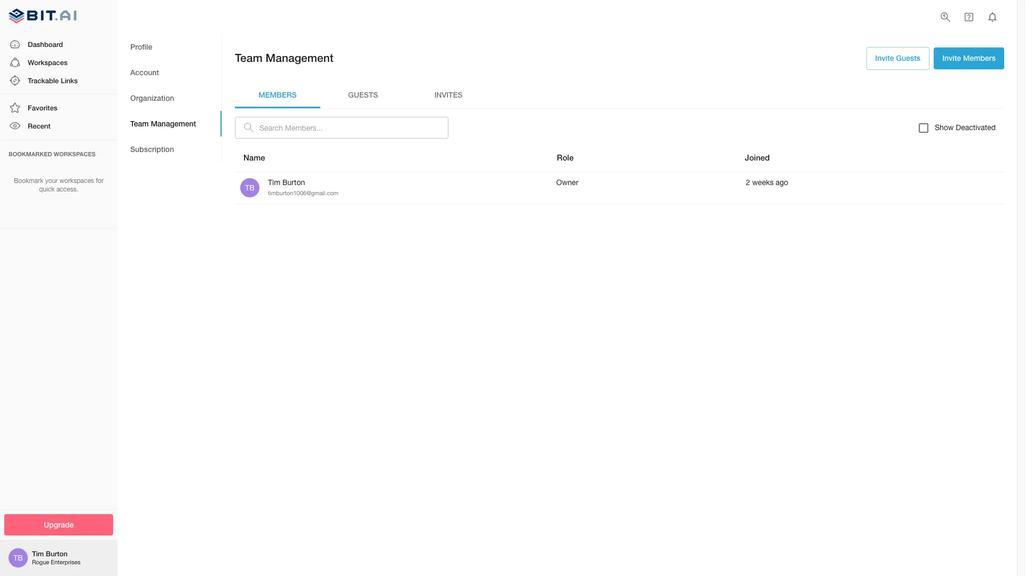 Task type: vqa. For each thing, say whether or not it's contained in the screenshot.
top T button
no



Task type: locate. For each thing, give the bounding box(es) containing it.
burton inside tim burton rogue enterprises
[[46, 550, 68, 559]]

account
[[130, 68, 159, 77]]

tb down name at top left
[[245, 184, 255, 192]]

subscription
[[130, 145, 174, 154]]

show
[[935, 123, 954, 132]]

burton
[[282, 178, 305, 187], [46, 550, 68, 559]]

1 vertical spatial burton
[[46, 550, 68, 559]]

tim for tim burton timburton1006@gmail.com
[[268, 178, 280, 187]]

trackable links
[[28, 76, 78, 85]]

0 vertical spatial tim
[[268, 178, 280, 187]]

0 vertical spatial management
[[266, 51, 334, 65]]

workspaces button
[[0, 53, 117, 72]]

burton inside tim burton timburton1006@gmail.com
[[282, 178, 305, 187]]

ago
[[776, 178, 788, 187]]

invite
[[876, 53, 894, 62], [943, 53, 961, 62]]

invite left guests
[[876, 53, 894, 62]]

invite for invite members
[[943, 53, 961, 62]]

1 vertical spatial management
[[151, 119, 196, 128]]

tim up rogue
[[32, 550, 44, 559]]

tim inside tim burton rogue enterprises
[[32, 550, 44, 559]]

invite inside button
[[943, 53, 961, 62]]

0 horizontal spatial tab list
[[117, 34, 222, 162]]

1 horizontal spatial tim
[[268, 178, 280, 187]]

1 horizontal spatial tab list
[[235, 83, 1005, 108]]

invite left members
[[943, 53, 961, 62]]

1 horizontal spatial invite
[[943, 53, 961, 62]]

1 vertical spatial team management
[[130, 119, 196, 128]]

0 vertical spatial burton
[[282, 178, 305, 187]]

2 weeks ago
[[746, 178, 788, 187]]

favorites button
[[0, 99, 117, 117]]

invite inside "button"
[[876, 53, 894, 62]]

invite guests
[[876, 53, 921, 62]]

0 vertical spatial tb
[[245, 184, 255, 192]]

management
[[266, 51, 334, 65], [151, 119, 196, 128]]

0 horizontal spatial management
[[151, 119, 196, 128]]

account link
[[117, 60, 222, 85]]

recent
[[28, 122, 51, 130]]

bookmarked workspaces
[[9, 150, 96, 157]]

joined
[[745, 152, 770, 162]]

dashboard
[[28, 40, 63, 48]]

members
[[963, 53, 996, 62]]

burton up "enterprises"
[[46, 550, 68, 559]]

workspaces
[[60, 177, 94, 185]]

0 horizontal spatial invite
[[876, 53, 894, 62]]

team management
[[235, 51, 334, 65], [130, 119, 196, 128]]

tim up the timburton1006@gmail.com
[[268, 178, 280, 187]]

upgrade
[[44, 520, 74, 529]]

management down organization link
[[151, 119, 196, 128]]

tim burton timburton1006@gmail.com
[[268, 178, 339, 197]]

1 vertical spatial team
[[130, 119, 149, 128]]

1 invite from the left
[[876, 53, 894, 62]]

0 horizontal spatial team
[[130, 119, 149, 128]]

management up "members"
[[266, 51, 334, 65]]

tim burton rogue enterprises
[[32, 550, 80, 566]]

tb
[[245, 184, 255, 192], [13, 554, 23, 563]]

0 horizontal spatial burton
[[46, 550, 68, 559]]

favorites
[[28, 104, 57, 112]]

2
[[746, 178, 750, 187]]

tim
[[268, 178, 280, 187], [32, 550, 44, 559]]

2 invite from the left
[[943, 53, 961, 62]]

profile link
[[117, 34, 222, 60]]

organization link
[[117, 85, 222, 111]]

1 vertical spatial tb
[[13, 554, 23, 563]]

bookmark your workspaces for quick access.
[[14, 177, 104, 193]]

1 vertical spatial tim
[[32, 550, 44, 559]]

0 horizontal spatial tim
[[32, 550, 44, 559]]

trackable links button
[[0, 72, 117, 90]]

guests
[[348, 90, 378, 99]]

deactivated
[[956, 123, 996, 132]]

workspaces
[[28, 58, 68, 67]]

0 vertical spatial team
[[235, 51, 263, 65]]

team up the subscription
[[130, 119, 149, 128]]

your
[[45, 177, 58, 185]]

workspaces
[[54, 150, 96, 157]]

tim inside tim burton timburton1006@gmail.com
[[268, 178, 280, 187]]

bookmark
[[14, 177, 43, 185]]

invites button
[[406, 83, 491, 108]]

profile
[[130, 42, 152, 51]]

0 vertical spatial team management
[[235, 51, 334, 65]]

tb left rogue
[[13, 554, 23, 563]]

Search Members... search field
[[260, 117, 449, 139]]

team
[[235, 51, 263, 65], [130, 119, 149, 128]]

guests button
[[320, 83, 406, 108]]

1 horizontal spatial team management
[[235, 51, 334, 65]]

team up "members"
[[235, 51, 263, 65]]

upgrade button
[[4, 515, 113, 536]]

access.
[[56, 186, 78, 193]]

team management up "members"
[[235, 51, 334, 65]]

0 horizontal spatial team management
[[130, 119, 196, 128]]

1 horizontal spatial burton
[[282, 178, 305, 187]]

burton up the timburton1006@gmail.com
[[282, 178, 305, 187]]

tab list
[[117, 34, 222, 162], [235, 83, 1005, 108]]

enterprises
[[51, 560, 80, 566]]

timburton1006@gmail.com
[[268, 190, 339, 197]]

team management down organization link
[[130, 119, 196, 128]]



Task type: describe. For each thing, give the bounding box(es) containing it.
bookmarked
[[9, 150, 52, 157]]

recent button
[[0, 117, 117, 135]]

invite guests button
[[867, 47, 930, 70]]

name
[[244, 152, 265, 162]]

tab list containing profile
[[117, 34, 222, 162]]

trackable
[[28, 76, 59, 85]]

management inside 'tab list'
[[151, 119, 196, 128]]

1 horizontal spatial management
[[266, 51, 334, 65]]

1 horizontal spatial tb
[[245, 184, 255, 192]]

burton for tim burton timburton1006@gmail.com
[[282, 178, 305, 187]]

role
[[557, 152, 574, 162]]

subscription link
[[117, 137, 222, 162]]

invite for invite guests
[[876, 53, 894, 62]]

for
[[96, 177, 104, 185]]

team management inside team management link
[[130, 119, 196, 128]]

tab list containing members
[[235, 83, 1005, 108]]

members button
[[235, 83, 320, 108]]

weeks
[[752, 178, 774, 187]]

invite members
[[943, 53, 996, 62]]

invite members button
[[934, 48, 1005, 69]]

organization
[[130, 93, 174, 102]]

invites
[[435, 90, 463, 99]]

team management link
[[117, 111, 222, 137]]

guests
[[896, 53, 921, 62]]

0 horizontal spatial tb
[[13, 554, 23, 563]]

members
[[259, 90, 297, 99]]

dashboard button
[[0, 35, 117, 53]]

rogue
[[32, 560, 49, 566]]

quick
[[39, 186, 55, 193]]

show deactivated
[[935, 123, 996, 132]]

tim for tim burton rogue enterprises
[[32, 550, 44, 559]]

1 horizontal spatial team
[[235, 51, 263, 65]]

links
[[61, 76, 78, 85]]

team inside team management link
[[130, 119, 149, 128]]

burton for tim burton rogue enterprises
[[46, 550, 68, 559]]

owner
[[556, 178, 579, 187]]



